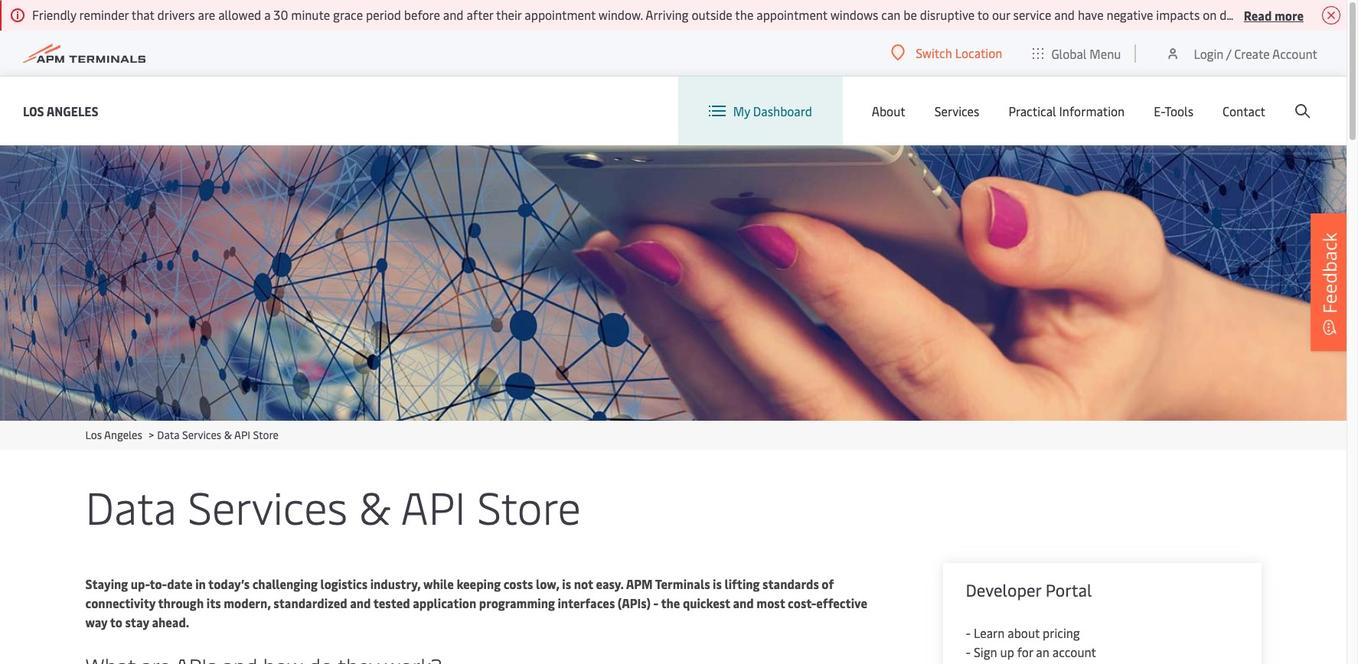 Task type: vqa. For each thing, say whether or not it's contained in the screenshot.
FRIENDLY REMINDER THAT DRIVERS ARE ALLOWED A 30 MINUTE GRACE PERIOD BEFORE AND AFTER THEIR APPOINTMENT WINDOW. ARRIVING OUTSIDE THE APPOINTMENT WINDOWS CAN BE DISRUPTIVE TO OUR SERVICE AND HAVE NEGATIVE IMPACTS ON DRIVERS WHO ARRIVE ON TIME
yes



Task type: describe. For each thing, give the bounding box(es) containing it.
1 vertical spatial data
[[85, 476, 177, 537]]

interfaces
[[558, 595, 615, 612]]

logistics
[[320, 576, 368, 593]]

data services & api store
[[85, 476, 581, 537]]

can
[[882, 6, 901, 23]]

services button
[[935, 77, 980, 146]]

account
[[1053, 644, 1097, 661]]

angeles for los angeles > data services & api store
[[104, 428, 142, 443]]

1 vertical spatial services
[[182, 428, 222, 443]]

friendly reminder that drivers are allowed a 30 minute grace period before and after their appointment window. arriving outside the appointment windows can be disruptive to our service and have negative impacts on drivers who arrive on time
[[32, 6, 1359, 23]]

tools
[[1165, 103, 1194, 119]]

minute
[[291, 6, 330, 23]]

programming
[[479, 595, 555, 612]]

/
[[1227, 45, 1232, 62]]

and left have
[[1055, 6, 1075, 23]]

1 is from the left
[[562, 576, 571, 593]]

up
[[1001, 644, 1015, 661]]

1 appointment from the left
[[525, 6, 596, 23]]

after
[[467, 6, 494, 23]]

an
[[1037, 644, 1050, 661]]

that
[[132, 6, 154, 23]]

and down 'logistics'
[[350, 595, 371, 612]]

0 vertical spatial store
[[253, 428, 279, 443]]

practical information button
[[1009, 77, 1125, 146]]

2 appointment from the left
[[757, 6, 828, 23]]

most
[[757, 595, 785, 612]]

1 drivers from the left
[[157, 6, 195, 23]]

feedback
[[1317, 233, 1343, 314]]

read more button
[[1244, 5, 1304, 25]]

30
[[274, 6, 288, 23]]

allowed
[[218, 6, 261, 23]]

contact button
[[1223, 77, 1266, 146]]

keeping
[[457, 576, 501, 593]]

learn
[[974, 625, 1005, 642]]

account
[[1273, 45, 1318, 62]]

application
[[413, 595, 477, 612]]

contact
[[1223, 103, 1266, 119]]

to-
[[150, 576, 167, 593]]

developer
[[966, 579, 1042, 602]]

not
[[574, 576, 593, 593]]

>
[[149, 428, 154, 443]]

switch location
[[916, 44, 1003, 61]]

challenging
[[252, 576, 318, 593]]

practical
[[1009, 103, 1057, 119]]

lifting
[[725, 576, 760, 593]]

login / create account
[[1194, 45, 1318, 62]]

angeles for los angeles
[[47, 102, 98, 119]]

0 horizontal spatial api
[[234, 428, 250, 443]]

apm
[[626, 576, 653, 593]]

quickest
[[683, 595, 731, 612]]

2 vertical spatial services
[[188, 476, 348, 537]]

e-tools
[[1154, 103, 1194, 119]]

los angeles
[[23, 102, 98, 119]]

0 vertical spatial data
[[157, 428, 180, 443]]

industry,
[[370, 576, 421, 593]]

outside
[[692, 6, 733, 23]]

switch location button
[[892, 44, 1003, 61]]

today's
[[208, 576, 250, 593]]

about button
[[872, 77, 906, 146]]

read more
[[1244, 7, 1304, 23]]

0 vertical spatial los angeles link
[[23, 101, 98, 121]]

close alert image
[[1323, 6, 1341, 25]]

portal
[[1046, 579, 1092, 602]]

reminder
[[79, 6, 129, 23]]

ahead.
[[152, 614, 189, 631]]

while
[[424, 576, 454, 593]]

windows
[[831, 6, 879, 23]]

staying up-to-date in today's challenging logistics industry, while keeping costs low, is not easy. apm terminals is lifting standards of connectivity through its modern, standardized and tested application programming interfaces (apis) - the quickest and most cost-effective way to stay ahead.
[[85, 576, 868, 631]]

negative
[[1107, 6, 1154, 23]]

disruptive
[[920, 6, 975, 23]]

login
[[1194, 45, 1224, 62]]

2 on from the left
[[1321, 6, 1335, 23]]

service
[[1014, 6, 1052, 23]]

1 horizontal spatial to
[[978, 6, 990, 23]]

menu
[[1090, 45, 1122, 62]]

practical information
[[1009, 103, 1125, 119]]

0 vertical spatial services
[[935, 103, 980, 119]]

information
[[1060, 103, 1125, 119]]

cost-
[[788, 595, 817, 612]]

apm terminals api - data transfer image
[[0, 146, 1347, 421]]

global
[[1052, 45, 1087, 62]]

developer portal
[[966, 579, 1092, 602]]

have
[[1078, 6, 1104, 23]]

about
[[872, 103, 906, 119]]

friendly
[[32, 6, 76, 23]]

more
[[1275, 7, 1304, 23]]

connectivity
[[85, 595, 156, 612]]

1 vertical spatial store
[[477, 476, 581, 537]]

login / create account link
[[1166, 31, 1318, 76]]

read
[[1244, 7, 1272, 23]]

time
[[1338, 6, 1359, 23]]

for
[[1018, 644, 1034, 661]]

switch
[[916, 44, 953, 61]]



Task type: locate. For each thing, give the bounding box(es) containing it.
create
[[1235, 45, 1270, 62]]

appointment
[[525, 6, 596, 23], [757, 6, 828, 23]]

modern,
[[224, 595, 271, 612]]

window.
[[599, 6, 643, 23]]

los
[[23, 102, 44, 119], [85, 428, 102, 443]]

to left our
[[978, 6, 990, 23]]

e-
[[1154, 103, 1165, 119]]

my dashboard button
[[709, 77, 812, 146]]

the inside staying up-to-date in today's challenging logistics industry, while keeping costs low, is not easy. apm terminals is lifting standards of connectivity through its modern, standardized and tested application programming interfaces (apis) - the quickest and most cost-effective way to stay ahead.
[[661, 595, 680, 612]]

1 horizontal spatial api
[[401, 476, 466, 537]]

0 horizontal spatial on
[[1203, 6, 1217, 23]]

to inside staying up-to-date in today's challenging logistics industry, while keeping costs low, is not easy. apm terminals is lifting standards of connectivity through its modern, standardized and tested application programming interfaces (apis) - the quickest and most cost-effective way to stay ahead.
[[110, 614, 122, 631]]

my
[[734, 103, 750, 119]]

to
[[978, 6, 990, 23], [110, 614, 122, 631]]

grace
[[333, 6, 363, 23]]

before
[[404, 6, 440, 23]]

1 vertical spatial to
[[110, 614, 122, 631]]

1 horizontal spatial on
[[1321, 6, 1335, 23]]

0 horizontal spatial drivers
[[157, 6, 195, 23]]

way
[[85, 614, 108, 631]]

- learn about pricing - sign up for an account
[[966, 625, 1097, 661]]

1 vertical spatial los angeles link
[[85, 428, 142, 443]]

is left the not
[[562, 576, 571, 593]]

easy.
[[596, 576, 624, 593]]

up-
[[131, 576, 150, 593]]

is up quickest
[[713, 576, 722, 593]]

- inside staying up-to-date in today's challenging logistics industry, while keeping costs low, is not easy. apm terminals is lifting standards of connectivity through its modern, standardized and tested application programming interfaces (apis) - the quickest and most cost-effective way to stay ahead.
[[654, 595, 659, 612]]

0 horizontal spatial is
[[562, 576, 571, 593]]

0 horizontal spatial appointment
[[525, 6, 596, 23]]

api
[[234, 428, 250, 443], [401, 476, 466, 537]]

its
[[207, 595, 221, 612]]

1 vertical spatial &
[[359, 476, 391, 537]]

data down >
[[85, 476, 177, 537]]

on right impacts
[[1203, 6, 1217, 23]]

1 vertical spatial -
[[966, 625, 971, 642]]

location
[[956, 44, 1003, 61]]

and
[[443, 6, 464, 23], [1055, 6, 1075, 23], [350, 595, 371, 612], [733, 595, 754, 612]]

and left after
[[443, 6, 464, 23]]

0 vertical spatial to
[[978, 6, 990, 23]]

date
[[167, 576, 193, 593]]

our
[[992, 6, 1011, 23]]

2 vertical spatial -
[[966, 644, 971, 661]]

los angeles link
[[23, 101, 98, 121], [85, 428, 142, 443]]

- left sign
[[966, 644, 971, 661]]

staying
[[85, 576, 128, 593]]

about
[[1008, 625, 1040, 642]]

0 horizontal spatial angeles
[[47, 102, 98, 119]]

0 vertical spatial angeles
[[47, 102, 98, 119]]

stay
[[125, 614, 149, 631]]

0 horizontal spatial to
[[110, 614, 122, 631]]

are
[[198, 6, 215, 23]]

1 horizontal spatial los
[[85, 428, 102, 443]]

1 horizontal spatial &
[[359, 476, 391, 537]]

0 vertical spatial the
[[736, 6, 754, 23]]

1 on from the left
[[1203, 6, 1217, 23]]

effective
[[817, 595, 868, 612]]

in
[[195, 576, 206, 593]]

0 vertical spatial -
[[654, 595, 659, 612]]

1 vertical spatial los
[[85, 428, 102, 443]]

1 horizontal spatial appointment
[[757, 6, 828, 23]]

sign
[[974, 644, 998, 661]]

dashboard
[[753, 103, 812, 119]]

the down the terminals
[[661, 595, 680, 612]]

0 vertical spatial api
[[234, 428, 250, 443]]

angeles
[[47, 102, 98, 119], [104, 428, 142, 443]]

- left learn
[[966, 625, 971, 642]]

- right (apis)
[[654, 595, 659, 612]]

standardized
[[274, 595, 347, 612]]

appointment right their
[[525, 6, 596, 23]]

who
[[1261, 6, 1284, 23]]

data right >
[[157, 428, 180, 443]]

1 horizontal spatial drivers
[[1220, 6, 1258, 23]]

appointment left windows
[[757, 6, 828, 23]]

impacts
[[1157, 6, 1200, 23]]

drivers left who
[[1220, 6, 1258, 23]]

-
[[654, 595, 659, 612], [966, 625, 971, 642], [966, 644, 971, 661]]

0 horizontal spatial the
[[661, 595, 680, 612]]

global menu button
[[1018, 30, 1137, 76]]

services
[[935, 103, 980, 119], [182, 428, 222, 443], [188, 476, 348, 537]]

los for los angeles > data services & api store
[[85, 428, 102, 443]]

period
[[366, 6, 401, 23]]

drivers left are
[[157, 6, 195, 23]]

1 horizontal spatial the
[[736, 6, 754, 23]]

on left time
[[1321, 6, 1335, 23]]

1 horizontal spatial store
[[477, 476, 581, 537]]

0 horizontal spatial &
[[224, 428, 232, 443]]

costs
[[504, 576, 533, 593]]

my dashboard
[[734, 103, 812, 119]]

1 horizontal spatial is
[[713, 576, 722, 593]]

to down "connectivity"
[[110, 614, 122, 631]]

1 horizontal spatial angeles
[[104, 428, 142, 443]]

of
[[822, 576, 834, 593]]

terminals
[[655, 576, 710, 593]]

0 horizontal spatial store
[[253, 428, 279, 443]]

los for los angeles
[[23, 102, 44, 119]]

los angeles > data services & api store
[[85, 428, 279, 443]]

1 vertical spatial the
[[661, 595, 680, 612]]

0 horizontal spatial los
[[23, 102, 44, 119]]

the right the outside
[[736, 6, 754, 23]]

their
[[496, 6, 522, 23]]

is
[[562, 576, 571, 593], [713, 576, 722, 593]]

1 vertical spatial api
[[401, 476, 466, 537]]

global menu
[[1052, 45, 1122, 62]]

2 drivers from the left
[[1220, 6, 1258, 23]]

0 vertical spatial &
[[224, 428, 232, 443]]

arriving
[[646, 6, 689, 23]]

tested
[[374, 595, 410, 612]]

1 vertical spatial angeles
[[104, 428, 142, 443]]

2 is from the left
[[713, 576, 722, 593]]

and down lifting
[[733, 595, 754, 612]]

be
[[904, 6, 917, 23]]

0 vertical spatial los
[[23, 102, 44, 119]]

arrive
[[1287, 6, 1318, 23]]

a
[[264, 6, 271, 23]]

through
[[158, 595, 204, 612]]

(apis)
[[618, 595, 651, 612]]

&
[[224, 428, 232, 443], [359, 476, 391, 537]]

feedback button
[[1311, 214, 1349, 352]]

standards
[[763, 576, 819, 593]]

low,
[[536, 576, 560, 593]]



